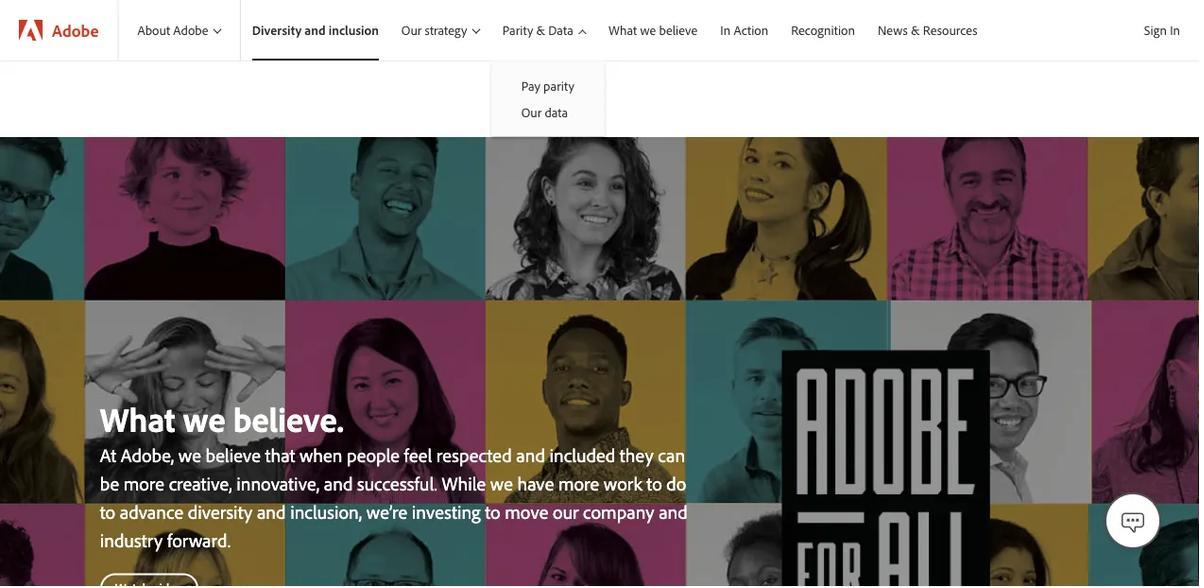 Task type: vqa. For each thing, say whether or not it's contained in the screenshot.
Graphic
no



Task type: describe. For each thing, give the bounding box(es) containing it.
what for believe.
[[100, 397, 175, 440]]

pay parity link
[[491, 73, 605, 99]]

1 horizontal spatial believe
[[659, 22, 698, 38]]

0 horizontal spatial to
[[100, 500, 115, 524]]

industry
[[100, 528, 163, 552]]

forward.
[[167, 528, 231, 552]]

creative,
[[169, 471, 232, 495]]

what we believe. at adobe, we believe that when people feel respected and included they can be more creative, innovative, and successful. while we have more work to do to advance diversity and inclusion, we're investing to move our company and industry forward.
[[100, 397, 688, 552]]

news
[[878, 22, 908, 38]]

in action
[[721, 22, 769, 38]]

our strategy button
[[390, 0, 491, 61]]

diversity
[[188, 500, 253, 524]]

advance
[[120, 500, 183, 524]]

& for parity
[[537, 22, 546, 38]]

investing
[[412, 500, 481, 524]]

what we believe
[[609, 22, 698, 38]]

move
[[505, 500, 549, 524]]

while
[[442, 471, 486, 495]]

pay parity
[[522, 78, 575, 94]]

can
[[658, 443, 685, 467]]

we're
[[367, 500, 408, 524]]

sign in
[[1145, 22, 1181, 38]]

parity & data
[[503, 22, 574, 38]]

and down innovative,
[[257, 500, 286, 524]]

our data
[[522, 104, 568, 120]]

resources
[[923, 22, 978, 38]]

our
[[553, 500, 579, 524]]

and up 'inclusion,'
[[324, 471, 353, 495]]

diversity and inclusion link
[[241, 0, 390, 61]]

adobe,
[[121, 443, 174, 467]]

diversity and inclusion
[[252, 22, 379, 38]]

that
[[265, 443, 295, 467]]

parity & data button
[[491, 0, 598, 61]]

our for our strategy
[[402, 22, 422, 38]]

group containing pay parity
[[491, 61, 605, 136]]

about
[[137, 22, 170, 38]]

recognition
[[791, 22, 855, 38]]

what for believe
[[609, 22, 637, 38]]

& for news
[[911, 22, 920, 38]]

and up have
[[516, 443, 545, 467]]

data
[[545, 104, 568, 120]]

believe.
[[233, 397, 344, 440]]

included
[[550, 443, 616, 467]]



Task type: locate. For each thing, give the bounding box(es) containing it.
to left move
[[485, 500, 501, 524]]

adobe link
[[0, 0, 118, 61]]

1 in from the left
[[1170, 22, 1181, 38]]

0 vertical spatial what
[[609, 22, 637, 38]]

2 more from the left
[[559, 471, 600, 495]]

about adobe button
[[119, 0, 240, 61]]

in right sign
[[1170, 22, 1181, 38]]

our left strategy
[[402, 22, 422, 38]]

& left data
[[537, 22, 546, 38]]

parity
[[544, 78, 575, 94]]

data
[[549, 22, 574, 38]]

in inside button
[[1170, 22, 1181, 38]]

1 horizontal spatial to
[[485, 500, 501, 524]]

0 vertical spatial believe
[[659, 22, 698, 38]]

successful.
[[357, 471, 437, 495]]

2 in from the left
[[721, 22, 731, 38]]

adobe inside popup button
[[173, 22, 208, 38]]

sign in button
[[1141, 14, 1184, 46]]

group
[[491, 61, 605, 136]]

what
[[609, 22, 637, 38], [100, 397, 175, 440]]

more down adobe,
[[124, 471, 165, 495]]

0 horizontal spatial more
[[124, 471, 165, 495]]

feel
[[404, 443, 432, 467]]

1 horizontal spatial what
[[609, 22, 637, 38]]

believe
[[659, 22, 698, 38], [206, 443, 261, 467]]

1 vertical spatial believe
[[206, 443, 261, 467]]

and
[[305, 22, 326, 38], [516, 443, 545, 467], [324, 471, 353, 495], [257, 500, 286, 524], [659, 500, 688, 524]]

0 horizontal spatial in
[[721, 22, 731, 38]]

what right data
[[609, 22, 637, 38]]

about adobe
[[137, 22, 208, 38]]

1 vertical spatial our
[[522, 104, 542, 120]]

news & resources
[[878, 22, 978, 38]]

0 horizontal spatial &
[[537, 22, 546, 38]]

innovative,
[[237, 471, 320, 495]]

0 horizontal spatial adobe
[[52, 19, 99, 41]]

what inside what we believe. at adobe, we believe that when people feel respected and included they can be more creative, innovative, and successful. while we have more work to do to advance diversity and inclusion, we're investing to move our company and industry forward.
[[100, 397, 175, 440]]

1 horizontal spatial our
[[522, 104, 542, 120]]

pay
[[522, 78, 541, 94]]

in left action
[[721, 22, 731, 38]]

1 horizontal spatial &
[[911, 22, 920, 38]]

recognition link
[[780, 0, 867, 61]]

inclusion
[[329, 22, 379, 38]]

action
[[734, 22, 769, 38]]

parity
[[503, 22, 533, 38]]

adobe
[[52, 19, 99, 41], [173, 22, 208, 38]]

our
[[402, 22, 422, 38], [522, 104, 542, 120]]

more down included
[[559, 471, 600, 495]]

people
[[347, 443, 400, 467]]

believe up creative,
[[206, 443, 261, 467]]

and down do
[[659, 500, 688, 524]]

our for our data
[[522, 104, 542, 120]]

0 horizontal spatial what
[[100, 397, 175, 440]]

strategy
[[425, 22, 467, 38]]

our data link
[[491, 99, 605, 125]]

sign
[[1145, 22, 1167, 38]]

our inside popup button
[[402, 22, 422, 38]]

adobe left about at the top of the page
[[52, 19, 99, 41]]

&
[[537, 22, 546, 38], [911, 22, 920, 38]]

our strategy
[[402, 22, 467, 38]]

news & resources link
[[867, 0, 989, 61]]

0 horizontal spatial believe
[[206, 443, 261, 467]]

0 horizontal spatial our
[[402, 22, 422, 38]]

0 vertical spatial our
[[402, 22, 422, 38]]

& inside 'dropdown button'
[[537, 22, 546, 38]]

more
[[124, 471, 165, 495], [559, 471, 600, 495]]

1 & from the left
[[537, 22, 546, 38]]

inclusion,
[[290, 500, 362, 524]]

believe inside what we believe. at adobe, we believe that when people feel respected and included they can be more creative, innovative, and successful. while we have more work to do to advance diversity and inclusion, we're investing to move our company and industry forward.
[[206, 443, 261, 467]]

they
[[620, 443, 654, 467]]

our left the data
[[522, 104, 542, 120]]

1 vertical spatial what
[[100, 397, 175, 440]]

2 & from the left
[[911, 22, 920, 38]]

1 more from the left
[[124, 471, 165, 495]]

do
[[667, 471, 687, 495]]

work
[[604, 471, 643, 495]]

in
[[1170, 22, 1181, 38], [721, 22, 731, 38]]

what we believe link
[[598, 0, 709, 61]]

have
[[517, 471, 554, 495]]

be
[[100, 471, 119, 495]]

diversity
[[252, 22, 302, 38]]

adobe right about at the top of the page
[[173, 22, 208, 38]]

in action link
[[709, 0, 780, 61]]

to
[[647, 471, 662, 495], [100, 500, 115, 524], [485, 500, 501, 524]]

at
[[100, 443, 116, 467]]

& right news
[[911, 22, 920, 38]]

and right diversity
[[305, 22, 326, 38]]

to left do
[[647, 471, 662, 495]]

to down be
[[100, 500, 115, 524]]

1 horizontal spatial adobe
[[173, 22, 208, 38]]

2 horizontal spatial to
[[647, 471, 662, 495]]

respected
[[437, 443, 512, 467]]

company
[[583, 500, 655, 524]]

what up adobe,
[[100, 397, 175, 440]]

we
[[640, 22, 656, 38], [183, 397, 225, 440], [179, 443, 201, 467], [490, 471, 513, 495]]

1 horizontal spatial more
[[559, 471, 600, 495]]

when
[[300, 443, 343, 467]]

believe left the in action
[[659, 22, 698, 38]]

1 horizontal spatial in
[[1170, 22, 1181, 38]]



